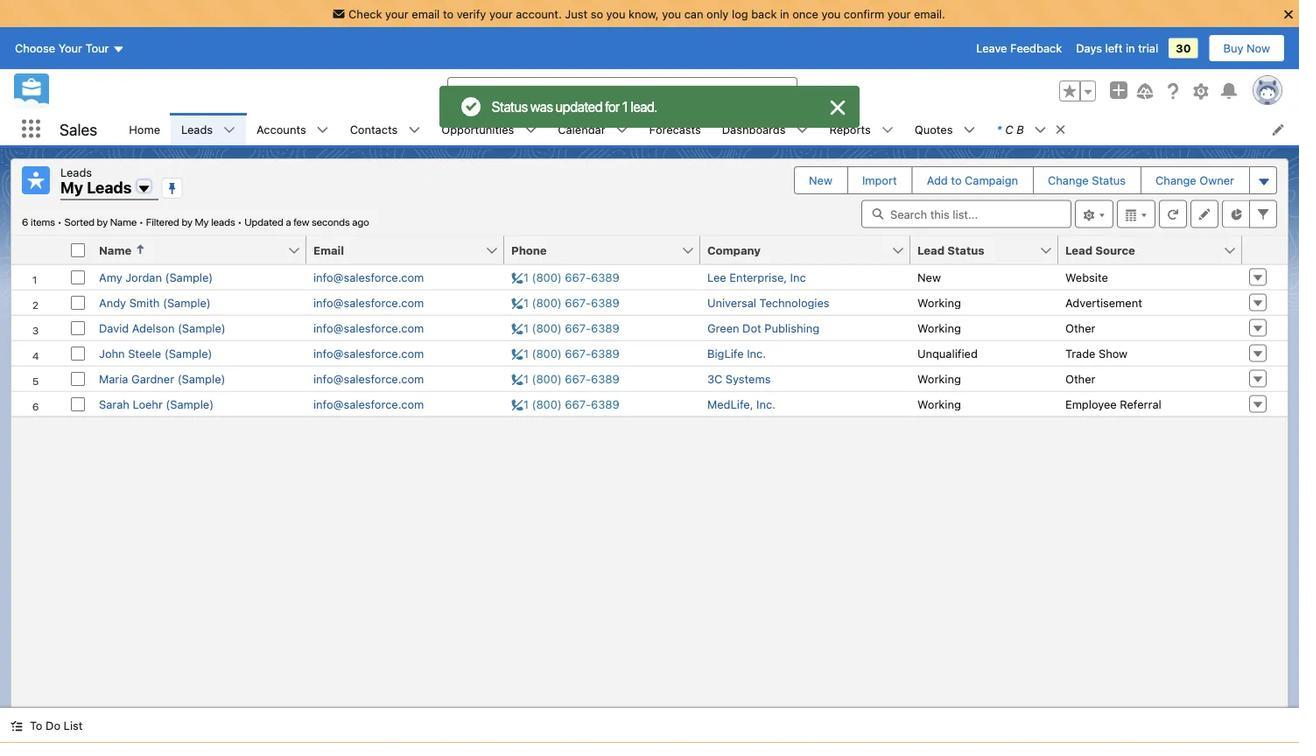 Task type: vqa. For each thing, say whether or not it's contained in the screenshot.
'relationship_management'
no



Task type: locate. For each thing, give the bounding box(es) containing it.
lee enterprise, inc
[[708, 271, 806, 284]]

biglife inc. link
[[708, 347, 766, 360]]

to right email
[[443, 7, 454, 20]]

medlife, inc.
[[708, 398, 776, 411]]

text default image down 1
[[616, 124, 628, 136]]

your left email
[[385, 7, 409, 20]]

3 your from the left
[[888, 7, 911, 20]]

1 working from the top
[[918, 296, 961, 309]]

calendar link
[[548, 113, 616, 145]]

text default image right contacts
[[408, 124, 421, 136]]

show
[[1099, 347, 1128, 360]]

by
[[97, 216, 108, 228], [182, 216, 193, 228]]

text default image inside the 'leads' list item
[[223, 124, 236, 136]]

search... button
[[447, 77, 798, 105]]

info@salesforce.com for amy jordan (sample)
[[313, 271, 424, 284]]

just
[[565, 7, 588, 20]]

home
[[129, 123, 160, 136]]

list item
[[986, 113, 1075, 145]]

your right verify
[[489, 7, 513, 20]]

cell
[[64, 236, 92, 265]]

working for medlife, inc.
[[918, 398, 961, 411]]

2 • from the left
[[139, 216, 144, 228]]

0 vertical spatial to
[[443, 7, 454, 20]]

item number image
[[11, 236, 64, 264]]

1 horizontal spatial by
[[182, 216, 193, 228]]

email.
[[914, 7, 946, 20]]

1 horizontal spatial my
[[195, 216, 209, 228]]

systems
[[726, 372, 771, 385]]

2 horizontal spatial •
[[238, 216, 242, 228]]

0 vertical spatial inc.
[[747, 347, 766, 360]]

my leads grid
[[11, 236, 1288, 417]]

email button
[[306, 236, 485, 264]]

status for lead status
[[948, 243, 985, 257]]

you right so
[[606, 7, 626, 20]]

your left 'email.'
[[888, 7, 911, 20]]

universal technologies
[[708, 296, 830, 309]]

4 click to dial disabled image from the top
[[511, 347, 620, 360]]

3 info@salesforce.com from the top
[[313, 321, 424, 335]]

* c b
[[997, 123, 1024, 136]]

andy smith (sample)
[[99, 296, 211, 309]]

3 working from the top
[[918, 372, 961, 385]]

text default image inside to do list button
[[11, 720, 23, 733]]

my up the sorted
[[60, 178, 83, 197]]

info@salesforce.com for andy smith (sample)
[[313, 296, 424, 309]]

referral
[[1120, 398, 1162, 411]]

company element
[[701, 236, 921, 265]]

(sample) for john steele (sample)
[[164, 347, 212, 360]]

0 vertical spatial new
[[809, 174, 833, 187]]

lead up website
[[1066, 243, 1093, 257]]

confirm
[[844, 7, 885, 20]]

4 info@salesforce.com link from the top
[[313, 347, 424, 360]]

1 click to dial disabled image from the top
[[511, 271, 620, 284]]

0 horizontal spatial change
[[1048, 174, 1089, 187]]

3c systems link
[[708, 372, 771, 385]]

info@salesforce.com link for david adelson (sample)
[[313, 321, 424, 335]]

back
[[752, 7, 777, 20]]

status inside the my leads grid
[[948, 243, 985, 257]]

1 horizontal spatial in
[[1126, 42, 1135, 55]]

•
[[57, 216, 62, 228], [139, 216, 144, 228], [238, 216, 242, 228]]

text default image inside quotes list item
[[964, 124, 976, 136]]

website
[[1066, 271, 1109, 284]]

4 info@salesforce.com from the top
[[313, 347, 424, 360]]

text default image for accounts
[[317, 124, 329, 136]]

working for 3c systems
[[918, 372, 961, 385]]

other up trade
[[1066, 321, 1096, 335]]

5 info@salesforce.com link from the top
[[313, 372, 424, 385]]

ago
[[352, 216, 369, 228]]

2 text default image from the left
[[223, 124, 236, 136]]

my left leads
[[195, 216, 209, 228]]

add to campaign
[[927, 174, 1019, 187]]

0 horizontal spatial new
[[809, 174, 833, 187]]

1 horizontal spatial lead
[[1066, 243, 1093, 257]]

contacts list item
[[339, 113, 431, 145]]

(sample) down name button
[[165, 271, 213, 284]]

john steele (sample)
[[99, 347, 212, 360]]

to do list
[[30, 719, 83, 733]]

reports list item
[[819, 113, 904, 145]]

buy now
[[1224, 42, 1271, 55]]

1 horizontal spatial •
[[139, 216, 144, 228]]

accounts link
[[246, 113, 317, 145]]

text default image
[[408, 124, 421, 136], [525, 124, 537, 136], [616, 124, 628, 136], [11, 720, 23, 733]]

you right once
[[822, 7, 841, 20]]

1 vertical spatial in
[[1126, 42, 1135, 55]]

text default image inside reports list item
[[882, 124, 894, 136]]

0 horizontal spatial to
[[443, 7, 454, 20]]

contacts link
[[339, 113, 408, 145]]

a
[[286, 216, 291, 228]]

(sample) up the 'david adelson (sample)' link at the top left of page
[[163, 296, 211, 309]]

0 vertical spatial my
[[60, 178, 83, 197]]

0 horizontal spatial by
[[97, 216, 108, 228]]

1 info@salesforce.com link from the top
[[313, 271, 424, 284]]

text default image for dashboards
[[796, 124, 809, 136]]

andy smith (sample) link
[[99, 296, 211, 309]]

4 text default image from the left
[[796, 124, 809, 136]]

john
[[99, 347, 125, 360]]

items
[[31, 216, 55, 228]]

quotes link
[[904, 113, 964, 145]]

text default image inside calendar list item
[[616, 124, 628, 136]]

name up amy
[[99, 243, 132, 257]]

5 click to dial disabled image from the top
[[511, 372, 620, 385]]

2 lead from the left
[[1066, 243, 1093, 257]]

lead.
[[631, 99, 657, 115]]

status up the 'source'
[[1092, 174, 1126, 187]]

5 info@salesforce.com from the top
[[313, 372, 424, 385]]

status was updated for 1 lead.
[[492, 99, 657, 115]]

was
[[531, 99, 553, 115]]

employee
[[1066, 398, 1117, 411]]

leads link
[[171, 113, 223, 145]]

1 horizontal spatial change
[[1156, 174, 1197, 187]]

1 horizontal spatial new
[[918, 271, 941, 284]]

large image
[[828, 97, 849, 118]]

to right add
[[951, 174, 962, 187]]

list
[[118, 113, 1300, 145]]

info@salesforce.com link for john steele (sample)
[[313, 347, 424, 360]]

click to dial disabled image for 3c
[[511, 372, 620, 385]]

phone element
[[504, 236, 711, 265]]

0 horizontal spatial status
[[492, 99, 528, 115]]

2 change from the left
[[1156, 174, 1197, 187]]

lead status element
[[911, 236, 1069, 265]]

medlife,
[[708, 398, 753, 411]]

to inside button
[[951, 174, 962, 187]]

• left filtered
[[139, 216, 144, 228]]

2 horizontal spatial status
[[1092, 174, 1126, 187]]

accounts list item
[[246, 113, 339, 145]]

by right filtered
[[182, 216, 193, 228]]

import
[[862, 174, 897, 187]]

2 info@salesforce.com from the top
[[313, 296, 424, 309]]

you left "can"
[[662, 7, 681, 20]]

updated
[[244, 216, 284, 228]]

6 info@salesforce.com from the top
[[313, 398, 424, 411]]

0 vertical spatial status
[[492, 99, 528, 115]]

• right items
[[57, 216, 62, 228]]

leads right leads image
[[60, 166, 92, 179]]

publishing
[[765, 321, 820, 335]]

in right left
[[1126, 42, 1135, 55]]

0 horizontal spatial lead
[[918, 243, 945, 257]]

choose your tour
[[15, 42, 109, 55]]

2 click to dial disabled image from the top
[[511, 296, 620, 309]]

by right the sorted
[[97, 216, 108, 228]]

info@salesforce.com for sarah loehr (sample)
[[313, 398, 424, 411]]

add
[[927, 174, 948, 187]]

30
[[1176, 42, 1191, 55]]

green
[[708, 321, 740, 335]]

inc. down the systems
[[757, 398, 776, 411]]

1 vertical spatial other
[[1066, 372, 1096, 385]]

phone
[[511, 243, 547, 257]]

(sample) down david adelson (sample)
[[164, 347, 212, 360]]

group
[[1060, 81, 1096, 102]]

0 horizontal spatial you
[[606, 7, 626, 20]]

(sample) down "maria gardner (sample)"
[[166, 398, 214, 411]]

change left owner
[[1156, 174, 1197, 187]]

text default image down the was
[[525, 124, 537, 136]]

name left filtered
[[110, 216, 137, 228]]

2 horizontal spatial your
[[888, 7, 911, 20]]

(sample) for sarah loehr (sample)
[[166, 398, 214, 411]]

2 working from the top
[[918, 321, 961, 335]]

1 you from the left
[[606, 7, 626, 20]]

info@salesforce.com link for andy smith (sample)
[[313, 296, 424, 309]]

(sample) right adelson
[[178, 321, 226, 335]]

text default image
[[1055, 124, 1067, 136], [223, 124, 236, 136], [317, 124, 329, 136], [796, 124, 809, 136], [882, 124, 894, 136], [964, 124, 976, 136], [1035, 124, 1047, 136]]

my leads
[[60, 178, 132, 197]]

phone button
[[504, 236, 681, 264]]

forecasts
[[649, 123, 701, 136]]

change up lead source
[[1048, 174, 1089, 187]]

• right leads
[[238, 216, 242, 228]]

gardner
[[131, 372, 174, 385]]

days left in trial
[[1076, 42, 1159, 55]]

1 info@salesforce.com from the top
[[313, 271, 424, 284]]

text default image inside 'opportunities' list item
[[525, 124, 537, 136]]

opportunities
[[442, 123, 514, 136]]

(sample) right gardner
[[178, 372, 225, 385]]

None search field
[[862, 200, 1072, 228]]

2 info@salesforce.com link from the top
[[313, 296, 424, 309]]

6 click to dial disabled image from the top
[[511, 398, 620, 411]]

forecasts link
[[639, 113, 712, 145]]

text default image for quotes
[[964, 124, 976, 136]]

amy jordan (sample) link
[[99, 271, 213, 284]]

status inside success alert dialog
[[492, 99, 528, 115]]

my leads|leads|list view element
[[11, 158, 1289, 708]]

5 text default image from the left
[[882, 124, 894, 136]]

text default image inside the contacts list item
[[408, 124, 421, 136]]

0 horizontal spatial •
[[57, 216, 62, 228]]

lee enterprise, inc link
[[708, 271, 806, 284]]

leads right home
[[181, 123, 213, 136]]

1 horizontal spatial you
[[662, 7, 681, 20]]

sales
[[60, 120, 97, 139]]

1 horizontal spatial status
[[948, 243, 985, 257]]

action element
[[1243, 236, 1288, 265]]

leads image
[[22, 166, 50, 194]]

to do list button
[[0, 708, 93, 743]]

text default image inside accounts list item
[[317, 124, 329, 136]]

0 vertical spatial other
[[1066, 321, 1096, 335]]

name
[[110, 216, 137, 228], [99, 243, 132, 257]]

loehr
[[133, 398, 163, 411]]

1 vertical spatial to
[[951, 174, 962, 187]]

(sample) for david adelson (sample)
[[178, 321, 226, 335]]

status down search my leads list view. search box
[[948, 243, 985, 257]]

change for change status
[[1048, 174, 1089, 187]]

2 horizontal spatial you
[[822, 7, 841, 20]]

leave
[[977, 42, 1007, 55]]

1 • from the left
[[57, 216, 62, 228]]

3 text default image from the left
[[317, 124, 329, 136]]

info@salesforce.com link
[[313, 271, 424, 284], [313, 296, 424, 309], [313, 321, 424, 335], [313, 347, 424, 360], [313, 372, 424, 385], [313, 398, 424, 411]]

lead down search my leads list view. search box
[[918, 243, 945, 257]]

1 vertical spatial my
[[195, 216, 209, 228]]

owner
[[1200, 174, 1235, 187]]

once
[[793, 7, 819, 20]]

2 other from the top
[[1066, 372, 1096, 385]]

opportunities list item
[[431, 113, 548, 145]]

lead source button
[[1059, 236, 1223, 264]]

dashboards
[[722, 123, 786, 136]]

1 lead from the left
[[918, 243, 945, 257]]

(sample) for maria gardner (sample)
[[178, 372, 225, 385]]

0 horizontal spatial in
[[780, 7, 790, 20]]

click to dial disabled image for biglife
[[511, 347, 620, 360]]

to
[[30, 719, 42, 733]]

lead for lead status
[[918, 243, 945, 257]]

1 horizontal spatial to
[[951, 174, 962, 187]]

3 info@salesforce.com link from the top
[[313, 321, 424, 335]]

change
[[1048, 174, 1089, 187], [1156, 174, 1197, 187]]

opportunities link
[[431, 113, 525, 145]]

andy
[[99, 296, 126, 309]]

1 vertical spatial status
[[1092, 174, 1126, 187]]

new down 'lead status'
[[918, 271, 941, 284]]

can
[[685, 7, 704, 20]]

0 horizontal spatial your
[[385, 7, 409, 20]]

advertisement
[[1066, 296, 1143, 309]]

other down trade
[[1066, 372, 1096, 385]]

text default image inside 'dashboards' list item
[[796, 124, 809, 136]]

quotes
[[915, 123, 953, 136]]

2 vertical spatial status
[[948, 243, 985, 257]]

new left import
[[809, 174, 833, 187]]

inc. for medlife, inc.
[[757, 398, 776, 411]]

2 you from the left
[[662, 7, 681, 20]]

1 vertical spatial new
[[918, 271, 941, 284]]

item number element
[[11, 236, 64, 265]]

in right back
[[780, 7, 790, 20]]

text default image for contacts
[[408, 124, 421, 136]]

1 other from the top
[[1066, 321, 1096, 335]]

1 text default image from the left
[[1055, 124, 1067, 136]]

1 vertical spatial inc.
[[757, 398, 776, 411]]

inc. down dot
[[747, 347, 766, 360]]

green dot publishing link
[[708, 321, 820, 335]]

1 vertical spatial name
[[99, 243, 132, 257]]

info@salesforce.com for maria gardner (sample)
[[313, 372, 424, 385]]

1 change from the left
[[1048, 174, 1089, 187]]

1 horizontal spatial your
[[489, 7, 513, 20]]

(sample) for andy smith (sample)
[[163, 296, 211, 309]]

6 info@salesforce.com link from the top
[[313, 398, 424, 411]]

4 working from the top
[[918, 398, 961, 411]]

text default image for reports
[[882, 124, 894, 136]]

green dot publishing
[[708, 321, 820, 335]]

working for green dot publishing
[[918, 321, 961, 335]]

text default image left to
[[11, 720, 23, 733]]

0 vertical spatial name
[[110, 216, 137, 228]]

click to dial disabled image
[[511, 271, 620, 284], [511, 296, 620, 309], [511, 321, 620, 335], [511, 347, 620, 360], [511, 372, 620, 385], [511, 398, 620, 411]]

status down search...
[[492, 99, 528, 115]]

3 click to dial disabled image from the top
[[511, 321, 620, 335]]

6 text default image from the left
[[964, 124, 976, 136]]



Task type: describe. For each thing, give the bounding box(es) containing it.
search...
[[482, 85, 528, 98]]

campaign
[[965, 174, 1019, 187]]

my leads status
[[22, 216, 244, 228]]

contacts
[[350, 123, 398, 136]]

info@salesforce.com link for sarah loehr (sample)
[[313, 398, 424, 411]]

reports
[[830, 123, 871, 136]]

info@salesforce.com link for amy jordan (sample)
[[313, 271, 424, 284]]

log
[[732, 7, 748, 20]]

technologies
[[760, 296, 830, 309]]

few
[[294, 216, 310, 228]]

change owner
[[1156, 174, 1235, 187]]

leave feedback
[[977, 42, 1062, 55]]

biglife
[[708, 347, 744, 360]]

choose
[[15, 42, 55, 55]]

updated
[[556, 99, 603, 115]]

name element
[[92, 236, 317, 265]]

for
[[605, 99, 620, 115]]

universal technologies link
[[708, 296, 830, 309]]

name inside button
[[99, 243, 132, 257]]

david adelson (sample)
[[99, 321, 226, 335]]

text default image for calendar
[[616, 124, 628, 136]]

status for change status
[[1092, 174, 1126, 187]]

company
[[708, 243, 761, 257]]

leads up the my leads status on the left of page
[[87, 178, 132, 197]]

0 vertical spatial in
[[780, 7, 790, 20]]

email element
[[306, 236, 515, 265]]

enterprise,
[[730, 271, 787, 284]]

cell inside the my leads grid
[[64, 236, 92, 265]]

quotes list item
[[904, 113, 986, 145]]

1 by from the left
[[97, 216, 108, 228]]

dot
[[743, 321, 762, 335]]

buy
[[1224, 42, 1244, 55]]

b
[[1017, 123, 1024, 136]]

trade show
[[1066, 347, 1128, 360]]

info@salesforce.com for david adelson (sample)
[[313, 321, 424, 335]]

leads
[[211, 216, 235, 228]]

3 • from the left
[[238, 216, 242, 228]]

text default image for leads
[[223, 124, 236, 136]]

name button
[[92, 236, 287, 264]]

sarah loehr (sample)
[[99, 398, 214, 411]]

sarah loehr (sample) link
[[99, 398, 214, 411]]

click to dial disabled image for lee
[[511, 271, 620, 284]]

now
[[1247, 42, 1271, 55]]

other for 3c systems
[[1066, 372, 1096, 385]]

inc. for biglife inc.
[[747, 347, 766, 360]]

maria
[[99, 372, 128, 385]]

check your email to verify your account. just so you know, you can only log back in once you confirm your email.
[[349, 7, 946, 20]]

click to dial disabled image for medlife,
[[511, 398, 620, 411]]

(sample) for amy jordan (sample)
[[165, 271, 213, 284]]

left
[[1106, 42, 1123, 55]]

list item containing *
[[986, 113, 1075, 145]]

email
[[313, 243, 344, 257]]

working for universal technologies
[[918, 296, 961, 309]]

info@salesforce.com link for maria gardner (sample)
[[313, 372, 424, 385]]

medlife, inc. link
[[708, 398, 776, 411]]

Search My Leads list view. search field
[[862, 200, 1072, 228]]

text default image for opportunities
[[525, 124, 537, 136]]

click to dial disabled image for universal
[[511, 296, 620, 309]]

lead status
[[918, 243, 985, 257]]

import button
[[848, 167, 911, 194]]

success alert dialog
[[440, 86, 860, 128]]

email
[[412, 7, 440, 20]]

david
[[99, 321, 129, 335]]

*
[[997, 123, 1002, 136]]

lead for lead source
[[1066, 243, 1093, 257]]

info@salesforce.com for john steele (sample)
[[313, 347, 424, 360]]

accounts
[[257, 123, 306, 136]]

new inside button
[[809, 174, 833, 187]]

lead source element
[[1059, 236, 1253, 265]]

days
[[1076, 42, 1102, 55]]

trial
[[1139, 42, 1159, 55]]

change status
[[1048, 174, 1126, 187]]

2 by from the left
[[182, 216, 193, 228]]

david adelson (sample) link
[[99, 321, 226, 335]]

amy jordan (sample)
[[99, 271, 213, 284]]

reports link
[[819, 113, 882, 145]]

inc
[[790, 271, 806, 284]]

list containing home
[[118, 113, 1300, 145]]

1 your from the left
[[385, 7, 409, 20]]

source
[[1096, 243, 1136, 257]]

3c systems
[[708, 372, 771, 385]]

add to campaign button
[[913, 167, 1033, 194]]

0 horizontal spatial my
[[60, 178, 83, 197]]

c
[[1006, 123, 1014, 136]]

lead source
[[1066, 243, 1136, 257]]

change for change owner
[[1156, 174, 1197, 187]]

jordan
[[125, 271, 162, 284]]

action image
[[1243, 236, 1288, 264]]

new button
[[795, 167, 847, 194]]

3 you from the left
[[822, 7, 841, 20]]

click to dial disabled image for green
[[511, 321, 620, 335]]

leads inside leads link
[[181, 123, 213, 136]]

dashboards list item
[[712, 113, 819, 145]]

other for green dot publishing
[[1066, 321, 1096, 335]]

choose your tour button
[[14, 34, 126, 62]]

lee
[[708, 271, 727, 284]]

account.
[[516, 7, 562, 20]]

1
[[622, 99, 628, 115]]

2 your from the left
[[489, 7, 513, 20]]

7 text default image from the left
[[1035, 124, 1047, 136]]

new inside the my leads grid
[[918, 271, 941, 284]]

list
[[64, 719, 83, 733]]

lead status button
[[911, 236, 1039, 264]]

filtered
[[146, 216, 179, 228]]

leads list item
[[171, 113, 246, 145]]

verify
[[457, 7, 486, 20]]

only
[[707, 7, 729, 20]]

sarah
[[99, 398, 129, 411]]

calendar list item
[[548, 113, 639, 145]]

so
[[591, 7, 603, 20]]

change status button
[[1034, 167, 1140, 194]]

calendar
[[558, 123, 606, 136]]



